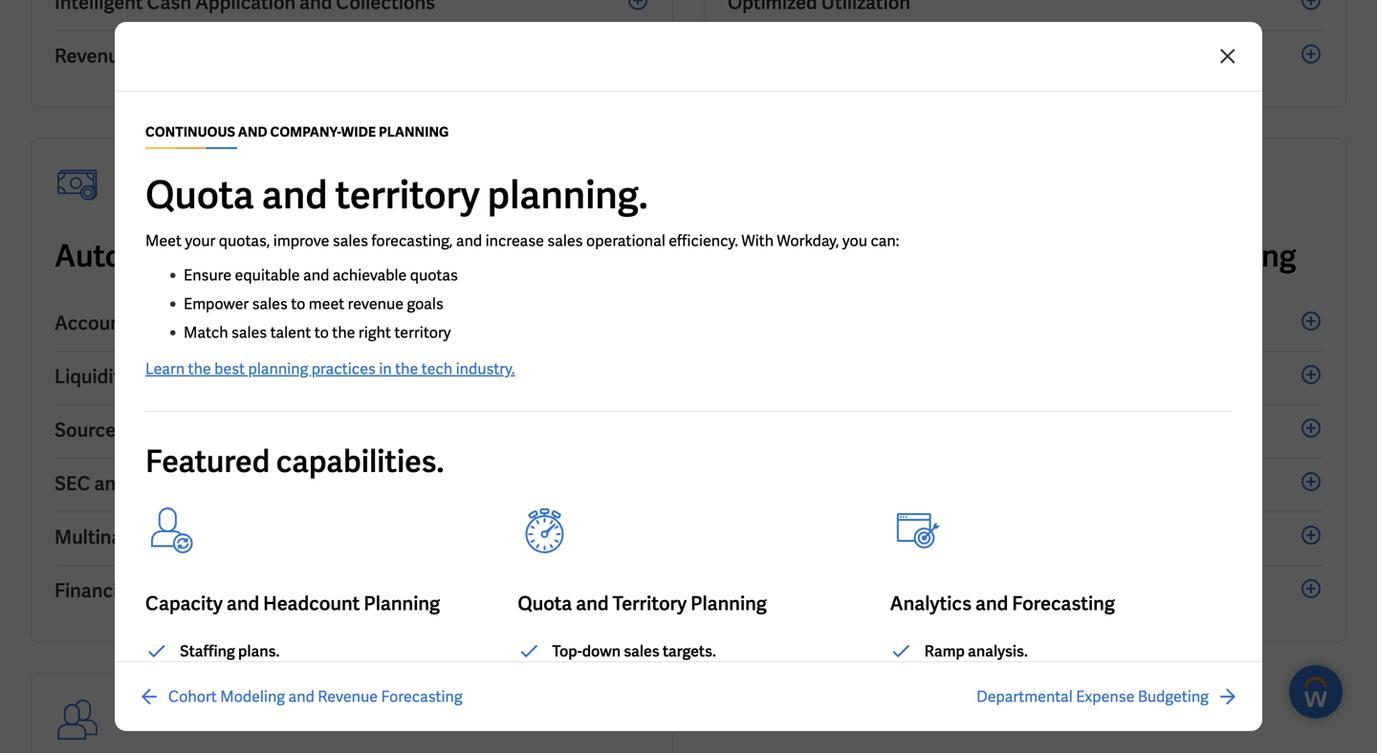 Task type: locate. For each thing, give the bounding box(es) containing it.
revenue
[[348, 294, 404, 314]]

industry.
[[456, 359, 515, 379]]

to
[[291, 294, 305, 314], [314, 323, 329, 343]]

and up and
[[224, 44, 257, 68]]

quota up the top-
[[518, 592, 572, 616]]

reporting down multinational support button
[[294, 579, 380, 604]]

lrp,
[[837, 579, 874, 604]]

achievable
[[333, 265, 407, 286]]

company-
[[270, 123, 341, 141]]

meet your quotas, improve sales forecasting, and increase sales operational efficiency. with workday, you can:
[[145, 231, 899, 251]]

revenue
[[55, 44, 130, 68], [318, 687, 378, 707]]

liquidity
[[55, 364, 130, 389]]

2 vertical spatial forecasting
[[381, 687, 463, 707]]

0 horizontal spatial quota
[[145, 170, 254, 220]]

reporting up continuous
[[134, 44, 220, 68]]

1 horizontal spatial analysis
[[420, 579, 493, 604]]

accounting
[[55, 311, 155, 336]]

1 horizontal spatial revenue
[[318, 687, 378, 707]]

1 horizontal spatial the
[[332, 323, 355, 343]]

increase
[[486, 231, 544, 251]]

workforce
[[728, 525, 819, 550]]

territory
[[335, 170, 480, 220], [394, 323, 451, 343]]

learn the best planning practices in the tech industry. link
[[145, 359, 515, 379]]

revenue inside button
[[55, 44, 130, 68]]

sec and esg reporting button
[[55, 459, 649, 513]]

0 vertical spatial revenue
[[55, 44, 130, 68]]

cohort
[[168, 687, 217, 707]]

operational
[[586, 231, 666, 251]]

management
[[134, 364, 250, 389], [174, 579, 290, 604]]

support
[[176, 525, 246, 550]]

to left 'meet'
[[291, 294, 305, 314]]

forecasting inside revenue reporting and forecasting button
[[260, 44, 363, 68]]

practices
[[312, 359, 376, 379]]

0 vertical spatial management
[[134, 364, 250, 389]]

1 vertical spatial forecasting
[[1012, 592, 1115, 616]]

1 horizontal spatial forecasting
[[381, 687, 463, 707]]

0 vertical spatial reporting
[[134, 44, 220, 68]]

2 vertical spatial reporting
[[294, 579, 380, 604]]

0 vertical spatial quota
[[145, 170, 254, 220]]

0 horizontal spatial forecasting
[[260, 44, 363, 68]]

match
[[184, 323, 228, 343]]

staffing plans.
[[180, 642, 280, 662]]

analytics and forecasting
[[890, 592, 1115, 616]]

territory inside ensure equitable and achievable quotas empower sales to meet revenue goals match sales talent to the right territory
[[394, 323, 451, 343]]

profitability, lrp, and m&a analysis button
[[728, 566, 1323, 619]]

and
[[224, 44, 257, 68], [262, 170, 328, 220], [456, 231, 482, 251], [218, 236, 271, 276], [897, 236, 950, 276], [303, 265, 329, 286], [254, 364, 287, 389], [120, 418, 153, 443], [94, 472, 127, 496], [137, 579, 170, 604], [384, 579, 416, 604], [878, 579, 911, 604], [227, 592, 259, 616], [576, 592, 609, 616], [976, 592, 1008, 616], [288, 687, 315, 707]]

workday,
[[777, 231, 839, 251]]

and up 'meet'
[[303, 265, 329, 286]]

accounting process automation button
[[55, 298, 649, 352]]

headcount
[[263, 592, 360, 616]]

forecasting inside cohort modeling and revenue forecasting button
[[381, 687, 463, 707]]

planning
[[1175, 236, 1297, 276], [823, 525, 899, 550], [364, 592, 440, 616], [691, 592, 767, 616]]

1 vertical spatial reporting
[[171, 472, 258, 496]]

1 horizontal spatial quota
[[518, 592, 572, 616]]

sales up best
[[232, 323, 267, 343]]

automated
[[55, 236, 212, 276]]

and up down
[[576, 592, 609, 616]]

2 horizontal spatial forecasting
[[1012, 592, 1115, 616]]

territory down the goals at left top
[[394, 323, 451, 343]]

sec
[[55, 472, 90, 496]]

management down support
[[174, 579, 290, 604]]

controls
[[216, 418, 291, 443]]

ramp
[[925, 642, 965, 662]]

and down multinational support
[[137, 579, 170, 604]]

and right sec
[[94, 472, 127, 496]]

profitability, lrp, and m&a analysis
[[728, 579, 1036, 604]]

1 vertical spatial revenue
[[318, 687, 378, 707]]

planning
[[379, 123, 449, 141]]

reporting for esg
[[171, 472, 258, 496]]

and up the analysis.
[[976, 592, 1008, 616]]

0 horizontal spatial revenue
[[55, 44, 130, 68]]

reporting up support
[[171, 472, 258, 496]]

and left spend
[[120, 418, 153, 443]]

quota and territory planning. dialog
[[0, 0, 1377, 754]]

the left right
[[332, 323, 355, 343]]

0 vertical spatial to
[[291, 294, 305, 314]]

1 vertical spatial territory
[[394, 323, 451, 343]]

learn the best planning practices in the tech industry.
[[145, 359, 515, 379]]

sales up achievable
[[333, 231, 368, 251]]

and right your
[[218, 236, 271, 276]]

sales
[[333, 231, 368, 251], [548, 231, 583, 251], [252, 294, 288, 314], [232, 323, 267, 343], [624, 642, 660, 662]]

departmental expense budgeting button
[[977, 686, 1240, 709]]

quota up your
[[145, 170, 254, 220]]

finance
[[401, 236, 512, 276]]

departmental expense budgeting
[[977, 687, 1209, 707]]

2 horizontal spatial the
[[395, 359, 418, 379]]

forecasting
[[260, 44, 363, 68], [1012, 592, 1115, 616], [381, 687, 463, 707]]

and inside ensure equitable and achievable quotas empower sales to meet revenue goals match sales talent to the right territory
[[303, 265, 329, 286]]

company-
[[956, 236, 1098, 276]]

to down 'meet'
[[314, 323, 329, 343]]

revenue inside button
[[318, 687, 378, 707]]

the
[[332, 323, 355, 343], [188, 359, 211, 379], [395, 359, 418, 379]]

0 horizontal spatial to
[[291, 294, 305, 314]]

and up "improve"
[[262, 170, 328, 220]]

1 vertical spatial management
[[174, 579, 290, 604]]

analytics
[[890, 592, 972, 616]]

wide
[[1098, 236, 1168, 276]]

management down match
[[134, 364, 250, 389]]

expense
[[1076, 687, 1135, 707]]

and right best
[[254, 364, 287, 389]]

down
[[582, 642, 621, 662]]

the left best
[[188, 359, 211, 379]]

the right in
[[395, 359, 418, 379]]

continuous and company-wide planning
[[145, 123, 449, 141]]

0 vertical spatial forecasting
[[260, 44, 363, 68]]

your
[[185, 231, 216, 251]]

source and spend controls
[[55, 418, 291, 443]]

0 horizontal spatial analysis
[[290, 364, 364, 389]]

you
[[843, 231, 868, 251]]

analysis.
[[968, 642, 1028, 662]]

2 horizontal spatial analysis
[[963, 579, 1036, 604]]

quota and territory planning
[[518, 592, 767, 616]]

analysis inside button
[[290, 364, 364, 389]]

efficiency.
[[669, 231, 738, 251]]

automated and scalable finance
[[55, 236, 512, 276]]

sec and esg reporting
[[55, 472, 258, 496]]

staffing
[[180, 642, 235, 662]]

multinational support button
[[55, 513, 649, 566]]

and right you
[[897, 236, 950, 276]]

and right modeling
[[288, 687, 315, 707]]

modeling
[[220, 687, 285, 707]]

1 vertical spatial quota
[[518, 592, 572, 616]]

quota
[[145, 170, 254, 220], [518, 592, 572, 616]]

territory up forecasting,
[[335, 170, 480, 220]]

quota for quota and territory planning.
[[145, 170, 254, 220]]

and
[[238, 123, 268, 141]]

departmental
[[977, 687, 1073, 707]]

ramp analysis.
[[925, 642, 1028, 662]]

1 vertical spatial to
[[314, 323, 329, 343]]

liquidity management and analysis
[[55, 364, 364, 389]]

sales right down
[[624, 642, 660, 662]]



Task type: vqa. For each thing, say whether or not it's contained in the screenshot.
change—many
no



Task type: describe. For each thing, give the bounding box(es) containing it.
meet
[[145, 231, 182, 251]]

and up staffing plans. on the left
[[227, 592, 259, 616]]

management inside button
[[174, 579, 290, 604]]

featured
[[145, 442, 270, 482]]

goals
[[407, 294, 444, 314]]

with
[[742, 231, 774, 251]]

sales down planning. at the left top
[[548, 231, 583, 251]]

equitable
[[235, 265, 300, 286]]

continuous and company-wide planning
[[728, 236, 1297, 276]]

learn
[[145, 359, 185, 379]]

profitability,
[[728, 579, 833, 604]]

revenue reporting and forecasting button
[[55, 31, 649, 84]]

and down multinational support button
[[384, 579, 416, 604]]

revenue reporting and forecasting
[[55, 44, 363, 68]]

budgeting
[[1138, 687, 1209, 707]]

in
[[379, 359, 392, 379]]

capacity and headcount planning
[[145, 592, 440, 616]]

0 vertical spatial territory
[[335, 170, 480, 220]]

planning.
[[488, 170, 648, 220]]

empower
[[184, 294, 249, 314]]

capacity
[[145, 592, 223, 616]]

talent
[[270, 323, 311, 343]]

multinational
[[55, 525, 172, 550]]

1 horizontal spatial to
[[314, 323, 329, 343]]

automation
[[233, 311, 337, 336]]

financial and management reporting and analysis button
[[55, 566, 649, 619]]

workforce planning
[[728, 525, 899, 550]]

management inside button
[[134, 364, 250, 389]]

financial and management reporting and analysis
[[55, 579, 493, 604]]

cohort modeling and revenue forecasting
[[168, 687, 463, 707]]

ensure
[[184, 265, 232, 286]]

forecasting,
[[372, 231, 453, 251]]

and right lrp,
[[878, 579, 911, 604]]

planning
[[248, 359, 308, 379]]

quotas
[[410, 265, 458, 286]]

financial
[[55, 579, 133, 604]]

sales down equitable
[[252, 294, 288, 314]]

quotas,
[[219, 231, 270, 251]]

scalable
[[277, 236, 395, 276]]

territory
[[613, 592, 687, 616]]

planning inside "button"
[[823, 525, 899, 550]]

spend
[[156, 418, 212, 443]]

ensure equitable and achievable quotas empower sales to meet revenue goals match sales talent to the right territory
[[184, 265, 458, 343]]

multinational support
[[55, 525, 246, 550]]

continuous
[[728, 236, 891, 276]]

accounting process automation
[[55, 311, 337, 336]]

tech
[[422, 359, 453, 379]]

capabilities.
[[276, 442, 444, 482]]

esg
[[131, 472, 168, 496]]

right
[[359, 323, 391, 343]]

cohort modeling and revenue forecasting button
[[138, 686, 463, 709]]

continuous
[[145, 123, 235, 141]]

plans.
[[238, 642, 280, 662]]

and left increase
[[456, 231, 482, 251]]

quota for quota and territory planning
[[518, 592, 572, 616]]

m&a
[[915, 579, 959, 604]]

targets.
[[663, 642, 716, 662]]

0 horizontal spatial the
[[188, 359, 211, 379]]

can:
[[871, 231, 899, 251]]

top-
[[552, 642, 582, 662]]

best
[[214, 359, 245, 379]]

quota and territory planning.
[[145, 170, 648, 220]]

workforce planning button
[[728, 513, 1323, 566]]

meet
[[309, 294, 345, 314]]

process
[[159, 311, 229, 336]]

liquidity management and analysis button
[[55, 352, 649, 406]]

wide
[[341, 123, 376, 141]]

reporting for management
[[294, 579, 380, 604]]

the inside ensure equitable and achievable quotas empower sales to meet revenue goals match sales talent to the right territory
[[332, 323, 355, 343]]

featured capabilities.
[[145, 442, 444, 482]]

top-down sales targets.
[[552, 642, 716, 662]]

source
[[55, 418, 116, 443]]

improve
[[273, 231, 329, 251]]

reporting inside button
[[134, 44, 220, 68]]



